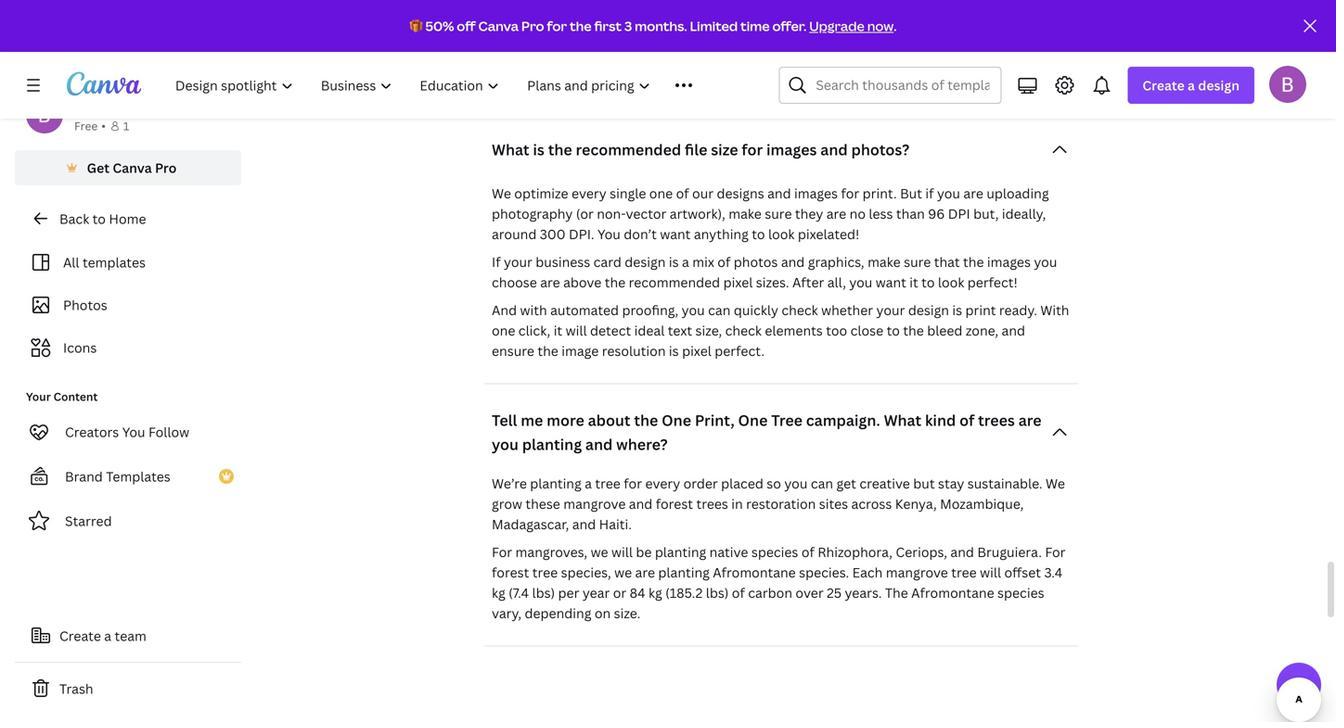 Task type: vqa. For each thing, say whether or not it's contained in the screenshot.
automated
yes



Task type: describe. For each thing, give the bounding box(es) containing it.
sustainable.
[[968, 475, 1043, 493]]

across
[[852, 496, 892, 513]]

haiti.
[[599, 516, 632, 534]]

don't inside 'we optimize every single one of our designs and images for print. but if you are uploading photography (or non-vector artwork), make sure they are no less than 96 dpi but, ideally, around 300 dpi. you don't want anything to look pixelated!'
[[624, 226, 657, 243]]

time
[[741, 17, 770, 35]]

create for create a team
[[59, 628, 101, 645]]

planting inside we're planting a tree for every order placed so you can get creative but stay sustainable. we grow these mangrove and forest trees in restoration sites across kenya, mozambique, madagascar, and haiti.
[[530, 475, 582, 493]]

50%
[[425, 17, 454, 35]]

too inside and with automated proofing, you can quickly check whether your design is print ready. with one click, it will detect ideal text size, check elements too close to the bleed zone, and ensure the image resolution is pixel perfect.
[[826, 322, 847, 340]]

and with automated proofing, you can quickly check whether your design is print ready. with one click, it will detect ideal text size, check elements too close to the bleed zone, and ensure the image resolution is pixel perfect.
[[492, 302, 1070, 360]]

what is the recommended file size for images and photos?
[[492, 140, 910, 160]]

click,
[[519, 322, 551, 340]]

back to home
[[59, 210, 146, 228]]

planting inside tell me more about the one print, one tree campaign. what kind of trees are you planting and where?
[[522, 435, 582, 455]]

choose
[[492, 274, 537, 291]]

where?
[[616, 435, 668, 455]]

photos?
[[851, 140, 910, 160]]

what inside tell me more about the one print, one tree campaign. what kind of trees are you planting and where?
[[884, 411, 922, 431]]

are left 'no'
[[827, 205, 847, 223]]

card inside if your business card design is a mix of photos and graphics, make sure that the images you choose are above the recommended pixel sizes. after all, you want it to look perfect!
[[594, 253, 622, 271]]

creators you follow
[[65, 424, 189, 441]]

photography
[[492, 205, 573, 223]]

dpi
[[948, 205, 970, 223]]

bruguiera.
[[978, 544, 1042, 562]]

.
[[894, 17, 897, 35]]

at
[[1042, 46, 1054, 64]]

we're
[[492, 475, 527, 493]]

create a design
[[1143, 77, 1240, 94]]

offer.
[[773, 17, 807, 35]]

is inside if your business card design is a mix of photos and graphics, make sure that the images you choose are above the recommended pixel sizes. after all, you want it to look perfect!
[[669, 253, 679, 271]]

months.
[[635, 17, 687, 35]]

trees inside tell me more about the one print, one tree campaign. what kind of trees are you planting and where?
[[978, 411, 1015, 431]]

every inside 'we optimize every single one of our designs and images for print. but if you are uploading photography (or non-vector artwork), make sure they are no less than 96 dpi but, ideally, around 300 dpi. you don't want anything to look pixelated!'
[[572, 185, 607, 202]]

pixel inside if your business card design is a mix of photos and graphics, make sure that the images you choose are above the recommended pixel sizes. after all, you want it to look perfect!
[[724, 274, 753, 291]]

tell me more about the one print, one tree campaign. what kind of trees are you planting and where?
[[492, 411, 1042, 455]]

make inside 'we optimize every single one of our designs and images for print. but if you are uploading photography (or non-vector artwork), make sure they are no less than 96 dpi but, ideally, around 300 dpi. you don't want anything to look pixelated!'
[[729, 205, 762, 223]]

single
[[610, 185, 646, 202]]

print.
[[863, 185, 897, 202]]

all templates link
[[26, 245, 230, 280]]

quickly
[[734, 302, 779, 319]]

are up but,
[[964, 185, 984, 202]]

looking
[[772, 67, 818, 85]]

keep
[[728, 67, 757, 85]]

mix inside and lastly, here's a pro design tip: don't mix too many fonts in one design. use two fonts at most on your business card design to keep it looking professional.
[[740, 46, 762, 64]]

0 horizontal spatial we
[[591, 544, 608, 562]]

but,
[[974, 205, 999, 223]]

and up haiti.
[[629, 496, 653, 513]]

to right back
[[92, 210, 106, 228]]

1 kg from the left
[[492, 585, 506, 602]]

will inside and with automated proofing, you can quickly check whether your design is print ready. with one click, it will detect ideal text size, check elements too close to the bleed zone, and ensure the image resolution is pixel perfect.
[[566, 322, 587, 340]]

campaign.
[[806, 411, 880, 431]]

canva inside button
[[113, 159, 152, 177]]

depending
[[525, 605, 592, 623]]

0 horizontal spatial afromontane
[[713, 564, 796, 582]]

designs
[[717, 185, 764, 202]]

1 for from the left
[[492, 544, 512, 562]]

use
[[952, 46, 976, 64]]

creators
[[65, 424, 119, 441]]

get
[[87, 159, 110, 177]]

to inside if your business card design is a mix of photos and graphics, make sure that the images you choose are above the recommended pixel sizes. after all, you want it to look perfect!
[[922, 274, 935, 291]]

limited
[[690, 17, 738, 35]]

are inside for mangroves, we will be planting native species of rhizophora, ceriops, and bruguiera. for forest tree species, we are planting afromontane species. each mangrove tree will offset 3.4 kg (7.4 lbs) per year or 84 kg (185.2 lbs) of carbon over 25 years. the afromontane species vary, depending on size.
[[635, 564, 655, 582]]

forest inside for mangroves, we will be planting native species of rhizophora, ceriops, and bruguiera. for forest tree species, we are planting afromontane species. each mangrove tree will offset 3.4 kg (7.4 lbs) per year or 84 kg (185.2 lbs) of carbon over 25 years. the afromontane species vary, depending on size.
[[492, 564, 529, 582]]

free
[[74, 118, 98, 134]]

3
[[624, 17, 632, 35]]

proofing,
[[622, 302, 679, 319]]

with
[[1041, 302, 1070, 319]]

to inside and with automated proofing, you can quickly check whether your design is print ready. with one click, it will detect ideal text size, check elements too close to the bleed zone, and ensure the image resolution is pixel perfect.
[[887, 322, 900, 340]]

recommended inside dropdown button
[[576, 140, 681, 160]]

1 horizontal spatial we
[[614, 564, 632, 582]]

1 horizontal spatial will
[[612, 544, 633, 562]]

and lastly, here's a pro design tip: don't mix too many fonts in one design. use two fonts at most on your business card design to keep it looking professional.
[[492, 46, 1054, 85]]

we inside 'we optimize every single one of our designs and images for print. but if you are uploading photography (or non-vector artwork), make sure they are no less than 96 dpi but, ideally, around 300 dpi. you don't want anything to look pixelated!'
[[492, 185, 511, 202]]

too inside and lastly, here's a pro design tip: don't mix too many fonts in one design. use two fonts at most on your business card design to keep it looking professional.
[[765, 46, 787, 64]]

around
[[492, 226, 537, 243]]

96
[[928, 205, 945, 223]]

1 horizontal spatial canva
[[478, 17, 519, 35]]

about
[[588, 411, 631, 431]]

text
[[668, 322, 692, 340]]

off
[[457, 17, 476, 35]]

the left the first in the left of the page
[[570, 17, 592, 35]]

order
[[684, 475, 718, 493]]

ceriops,
[[896, 544, 948, 562]]

first
[[594, 17, 622, 35]]

1 lbs) from the left
[[532, 585, 555, 602]]

planting up (185.2
[[658, 564, 710, 582]]

you inside 'we optimize every single one of our designs and images for print. but if you are uploading photography (or non-vector artwork), make sure they are no less than 96 dpi but, ideally, around 300 dpi. you don't want anything to look pixelated!'
[[598, 226, 621, 243]]

and left haiti.
[[572, 516, 596, 534]]

photos
[[734, 253, 778, 271]]

2 kg from the left
[[649, 585, 662, 602]]

and inside if your business card design is a mix of photos and graphics, make sure that the images you choose are above the recommended pixel sizes. after all, you want it to look perfect!
[[781, 253, 805, 271]]

card inside and lastly, here's a pro design tip: don't mix too many fonts in one design. use two fonts at most on your business card design to keep it looking professional.
[[636, 67, 664, 85]]

the left bleed
[[903, 322, 924, 340]]

create for create a design
[[1143, 77, 1185, 94]]

one inside and with automated proofing, you can quickly check whether your design is print ready. with one click, it will detect ideal text size, check elements too close to the bleed zone, and ensure the image resolution is pixel perfect.
[[492, 322, 515, 340]]

anything
[[694, 226, 749, 243]]

upgrade
[[809, 17, 865, 35]]

1
[[123, 118, 129, 134]]

in inside we're planting a tree for every order placed so you can get creative but stay sustainable. we grow these mangrove and forest trees in restoration sites across kenya, mozambique, madagascar, and haiti.
[[732, 496, 743, 513]]

ideal
[[634, 322, 665, 340]]

we're planting a tree for every order placed so you can get creative but stay sustainable. we grow these mangrove and forest trees in restoration sites across kenya, mozambique, madagascar, and haiti.
[[492, 475, 1065, 534]]

design inside if your business card design is a mix of photos and graphics, make sure that the images you choose are above the recommended pixel sizes. after all, you want it to look perfect!
[[625, 253, 666, 271]]

2 horizontal spatial tree
[[951, 564, 977, 582]]

be
[[636, 544, 652, 562]]

in inside and lastly, here's a pro design tip: don't mix too many fonts in one design. use two fonts at most on your business card design to keep it looking professional.
[[863, 46, 875, 64]]

with
[[520, 302, 547, 319]]

file
[[685, 140, 708, 160]]

create a team
[[59, 628, 147, 645]]

it inside if your business card design is a mix of photos and graphics, make sure that the images you choose are above the recommended pixel sizes. after all, you want it to look perfect!
[[910, 274, 919, 291]]

get
[[837, 475, 856, 493]]

2 one from the left
[[738, 411, 768, 431]]

(or
[[576, 205, 594, 223]]

size.
[[614, 605, 641, 623]]

you inside 'we optimize every single one of our designs and images for print. but if you are uploading photography (or non-vector artwork), make sure they are no less than 96 dpi but, ideally, around 300 dpi. you don't want anything to look pixelated!'
[[937, 185, 961, 202]]

here's
[[560, 46, 598, 64]]

over
[[796, 585, 824, 602]]

icons link
[[26, 330, 230, 366]]

back to home link
[[15, 200, 241, 238]]

to inside 'we optimize every single one of our designs and images for print. but if you are uploading photography (or non-vector artwork), make sure they are no less than 96 dpi but, ideally, around 300 dpi. you don't want anything to look pixelated!'
[[752, 226, 765, 243]]

want inside 'we optimize every single one of our designs and images for print. but if you are uploading photography (or non-vector artwork), make sure they are no less than 96 dpi but, ideally, around 300 dpi. you don't want anything to look pixelated!'
[[660, 226, 691, 243]]

restoration
[[746, 496, 816, 513]]

for inside dropdown button
[[742, 140, 763, 160]]

on inside for mangroves, we will be planting native species of rhizophora, ceriops, and bruguiera. for forest tree species, we are planting afromontane species. each mangrove tree will offset 3.4 kg (7.4 lbs) per year or 84 kg (185.2 lbs) of carbon over 25 years. the afromontane species vary, depending on size.
[[595, 605, 611, 623]]

after
[[792, 274, 824, 291]]

tree
[[771, 411, 803, 431]]

images inside if your business card design is a mix of photos and graphics, make sure that the images you choose are above the recommended pixel sizes. after all, you want it to look perfect!
[[987, 253, 1031, 271]]

you right all, on the top of page
[[849, 274, 873, 291]]

1 horizontal spatial species
[[998, 585, 1045, 602]]

business inside if your business card design is a mix of photos and graphics, make sure that the images you choose are above the recommended pixel sizes. after all, you want it to look perfect!
[[536, 253, 590, 271]]

sure inside 'we optimize every single one of our designs and images for print. but if you are uploading photography (or non-vector artwork), make sure they are no less than 96 dpi but, ideally, around 300 dpi. you don't want anything to look pixelated!'
[[765, 205, 792, 223]]

of inside tell me more about the one print, one tree campaign. what kind of trees are you planting and where?
[[960, 411, 975, 431]]

than
[[896, 205, 925, 223]]

on inside and lastly, here's a pro design tip: don't mix too many fonts in one design. use two fonts at most on your business card design to keep it looking professional.
[[527, 67, 543, 85]]

you inside and with automated proofing, you can quickly check whether your design is print ready. with one click, it will detect ideal text size, check elements too close to the bleed zone, and ensure the image resolution is pixel perfect.
[[682, 302, 705, 319]]

home
[[109, 210, 146, 228]]

uploading
[[987, 185, 1049, 202]]

creators you follow link
[[15, 414, 241, 451]]

that
[[934, 253, 960, 271]]

these
[[526, 496, 560, 513]]

a inside 'dropdown button'
[[1188, 77, 1195, 94]]

design inside create a design 'dropdown button'
[[1198, 77, 1240, 94]]

the down click, at the top
[[538, 343, 559, 360]]

tree inside we're planting a tree for every order placed so you can get creative but stay sustainable. we grow these mangrove and forest trees in restoration sites across kenya, mozambique, madagascar, and haiti.
[[595, 475, 621, 493]]

and inside tell me more about the one print, one tree campaign. what kind of trees are you planting and where?
[[586, 435, 613, 455]]

🎁 50% off canva pro for the first 3 months. limited time offer. upgrade now .
[[410, 17, 897, 35]]

ideally,
[[1002, 205, 1046, 223]]

image
[[562, 343, 599, 360]]

creative
[[860, 475, 910, 493]]

kenya,
[[895, 496, 937, 513]]

perfect.
[[715, 343, 765, 360]]

design down 🎁 50% off canva pro for the first 3 months. limited time offer. upgrade now .
[[636, 46, 677, 64]]

so
[[767, 475, 781, 493]]

the inside dropdown button
[[548, 140, 572, 160]]

design.
[[905, 46, 949, 64]]

pro
[[611, 46, 633, 64]]

2 lbs) from the left
[[706, 585, 729, 602]]

create a team button
[[15, 618, 241, 655]]

look inside if your business card design is a mix of photos and graphics, make sure that the images you choose are above the recommended pixel sizes. after all, you want it to look perfect!
[[938, 274, 965, 291]]

for inside 'we optimize every single one of our designs and images for print. but if you are uploading photography (or non-vector artwork), make sure they are no less than 96 dpi but, ideally, around 300 dpi. you don't want anything to look pixelated!'
[[841, 185, 860, 202]]

graphics,
[[808, 253, 865, 271]]

of up species.
[[802, 544, 815, 562]]

mangrove inside we're planting a tree for every order placed so you can get creative but stay sustainable. we grow these mangrove and forest trees in restoration sites across kenya, mozambique, madagascar, and haiti.
[[564, 496, 626, 513]]

perfect!
[[968, 274, 1018, 291]]

don't inside and lastly, here's a pro design tip: don't mix too many fonts in one design. use two fonts at most on your business card design to keep it looking professional.
[[704, 46, 737, 64]]

1 one from the left
[[662, 411, 691, 431]]

it inside and lastly, here's a pro design tip: don't mix too many fonts in one design. use two fonts at most on your business card design to keep it looking professional.
[[760, 67, 769, 85]]



Task type: locate. For each thing, give the bounding box(es) containing it.
mangrove up haiti.
[[564, 496, 626, 513]]

you inside we're planting a tree for every order placed so you can get creative but stay sustainable. we grow these mangrove and forest trees in restoration sites across kenya, mozambique, madagascar, and haiti.
[[785, 475, 808, 493]]

print
[[966, 302, 996, 319]]

0 vertical spatial one
[[878, 46, 902, 64]]

pro inside button
[[155, 159, 177, 177]]

and inside and with automated proofing, you can quickly check whether your design is print ready. with one click, it will detect ideal text size, check elements too close to the bleed zone, and ensure the image resolution is pixel perfect.
[[1002, 322, 1026, 340]]

kg left (7.4
[[492, 585, 506, 602]]

are up sustainable.
[[1019, 411, 1042, 431]]

for right size
[[742, 140, 763, 160]]

0 vertical spatial and
[[492, 46, 517, 64]]

one left tree on the right of the page
[[738, 411, 768, 431]]

design left bob builder icon
[[1198, 77, 1240, 94]]

every up (or
[[572, 185, 607, 202]]

business
[[578, 67, 633, 85], [536, 253, 590, 271]]

0 vertical spatial pro
[[521, 17, 544, 35]]

every inside we're planting a tree for every order placed so you can get creative but stay sustainable. we grow these mangrove and forest trees in restoration sites across kenya, mozambique, madagascar, and haiti.
[[645, 475, 680, 493]]

0 vertical spatial images
[[767, 140, 817, 160]]

create
[[1143, 77, 1185, 94], [59, 628, 101, 645]]

0 horizontal spatial tree
[[532, 564, 558, 582]]

1 fonts from the left
[[828, 46, 860, 64]]

1 vertical spatial forest
[[492, 564, 529, 582]]

and up after
[[781, 253, 805, 271]]

2 fonts from the left
[[1006, 46, 1039, 64]]

tell
[[492, 411, 517, 431]]

tell me more about the one print, one tree campaign. what kind of trees are you planting and where? button
[[484, 407, 1078, 459]]

pro up lastly,
[[521, 17, 544, 35]]

0 vertical spatial look
[[768, 226, 795, 243]]

for
[[492, 544, 512, 562], [1045, 544, 1066, 562]]

the inside tell me more about the one print, one tree campaign. what kind of trees are you planting and where?
[[634, 411, 658, 431]]

1 horizontal spatial what
[[884, 411, 922, 431]]

follow
[[148, 424, 189, 441]]

will left be
[[612, 544, 633, 562]]

are left above
[[540, 274, 560, 291]]

(7.4
[[509, 585, 529, 602]]

can inside and with automated proofing, you can quickly check whether your design is print ready. with one click, it will detect ideal text size, check elements too close to the bleed zone, and ensure the image resolution is pixel perfect.
[[708, 302, 731, 319]]

0 vertical spatial mix
[[740, 46, 762, 64]]

design inside and with automated proofing, you can quickly check whether your design is print ready. with one click, it will detect ideal text size, check elements too close to the bleed zone, and ensure the image resolution is pixel perfect.
[[908, 302, 949, 319]]

25
[[827, 585, 842, 602]]

for up lastly,
[[547, 17, 567, 35]]

kind
[[925, 411, 956, 431]]

brand templates
[[65, 468, 171, 486]]

get canva pro
[[87, 159, 177, 177]]

mangrove down ceriops,
[[886, 564, 948, 582]]

0 vertical spatial pixel
[[724, 274, 753, 291]]

trees inside we're planting a tree for every order placed so you can get creative but stay sustainable. we grow these mangrove and forest trees in restoration sites across kenya, mozambique, madagascar, and haiti.
[[696, 496, 728, 513]]

look down that
[[938, 274, 965, 291]]

0 horizontal spatial it
[[554, 322, 563, 340]]

bleed
[[927, 322, 963, 340]]

your inside and with automated proofing, you can quickly check whether your design is print ready. with one click, it will detect ideal text size, check elements too close to the bleed zone, and ensure the image resolution is pixel perfect.
[[877, 302, 905, 319]]

and inside for mangroves, we will be planting native species of rhizophora, ceriops, and bruguiera. for forest tree species, we are planting afromontane species. each mangrove tree will offset 3.4 kg (7.4 lbs) per year or 84 kg (185.2 lbs) of carbon over 25 years. the afromontane species vary, depending on size.
[[951, 544, 974, 562]]

close
[[851, 322, 884, 340]]

2 for from the left
[[1045, 544, 1066, 562]]

1 vertical spatial in
[[732, 496, 743, 513]]

one down the .
[[878, 46, 902, 64]]

what inside what is the recommended file size for images and photos? dropdown button
[[492, 140, 530, 160]]

1 horizontal spatial mix
[[740, 46, 762, 64]]

0 horizontal spatial pixel
[[682, 343, 712, 360]]

0 vertical spatial forest
[[656, 496, 693, 513]]

1 vertical spatial sure
[[904, 253, 931, 271]]

pro
[[521, 17, 544, 35], [155, 159, 177, 177]]

it inside and with automated proofing, you can quickly check whether your design is print ready. with one click, it will detect ideal text size, check elements too close to the bleed zone, and ensure the image resolution is pixel perfect.
[[554, 322, 563, 340]]

one up vector
[[649, 185, 673, 202]]

photos
[[63, 297, 107, 314]]

species down offset
[[998, 585, 1045, 602]]

mix down anything
[[693, 253, 714, 271]]

design down tip:
[[667, 67, 708, 85]]

less
[[869, 205, 893, 223]]

1 vertical spatial look
[[938, 274, 965, 291]]

is left print
[[953, 302, 962, 319]]

your
[[546, 67, 575, 85], [504, 253, 533, 271], [877, 302, 905, 319]]

0 horizontal spatial you
[[122, 424, 145, 441]]

1 horizontal spatial mangrove
[[886, 564, 948, 582]]

business inside and lastly, here's a pro design tip: don't mix too many fonts in one design. use two fonts at most on your business card design to keep it looking professional.
[[578, 67, 633, 85]]

one
[[662, 411, 691, 431], [738, 411, 768, 431]]

your inside and lastly, here's a pro design tip: don't mix too many fonts in one design. use two fonts at most on your business card design to keep it looking professional.
[[546, 67, 575, 85]]

1 vertical spatial can
[[811, 475, 833, 493]]

sure inside if your business card design is a mix of photos and graphics, make sure that the images you choose are above the recommended pixel sizes. after all, you want it to look perfect!
[[904, 253, 931, 271]]

2 vertical spatial it
[[554, 322, 563, 340]]

0 vertical spatial check
[[782, 302, 818, 319]]

create inside button
[[59, 628, 101, 645]]

it right keep
[[760, 67, 769, 85]]

kg right 84
[[649, 585, 662, 602]]

you right if
[[937, 185, 961, 202]]

we up photography
[[492, 185, 511, 202]]

1 horizontal spatial card
[[636, 67, 664, 85]]

make right graphics,
[[868, 253, 901, 271]]

0 horizontal spatial forest
[[492, 564, 529, 582]]

one inside 'we optimize every single one of our designs and images for print. but if you are uploading photography (or non-vector artwork), make sure they are no less than 96 dpi but, ideally, around 300 dpi. you don't want anything to look pixelated!'
[[649, 185, 673, 202]]

or
[[613, 585, 627, 602]]

2 vertical spatial images
[[987, 253, 1031, 271]]

and down ready.
[[1002, 322, 1026, 340]]

0 horizontal spatial canva
[[113, 159, 152, 177]]

your up close on the top right of page
[[877, 302, 905, 319]]

0 horizontal spatial look
[[768, 226, 795, 243]]

0 horizontal spatial lbs)
[[532, 585, 555, 602]]

what
[[492, 140, 530, 160], [884, 411, 922, 431]]

0 horizontal spatial we
[[492, 185, 511, 202]]

to
[[711, 67, 724, 85], [92, 210, 106, 228], [752, 226, 765, 243], [922, 274, 935, 291], [887, 322, 900, 340]]

0 horizontal spatial make
[[729, 205, 762, 223]]

business up above
[[536, 253, 590, 271]]

elements
[[765, 322, 823, 340]]

your up choose
[[504, 253, 533, 271]]

optimize
[[514, 185, 568, 202]]

recommended
[[576, 140, 681, 160], [629, 274, 720, 291]]

on
[[527, 67, 543, 85], [595, 605, 611, 623]]

0 horizontal spatial pro
[[155, 159, 177, 177]]

it right click, at the top
[[554, 322, 563, 340]]

for up 'no'
[[841, 185, 860, 202]]

card up above
[[594, 253, 622, 271]]

0 vertical spatial your
[[546, 67, 575, 85]]

tree down mangroves,
[[532, 564, 558, 582]]

you down tell
[[492, 435, 519, 455]]

1 horizontal spatial pixel
[[724, 274, 753, 291]]

business down pro
[[578, 67, 633, 85]]

back
[[59, 210, 89, 228]]

and inside and lastly, here's a pro design tip: don't mix too many fonts in one design. use two fonts at most on your business card design to keep it looking professional.
[[492, 46, 517, 64]]

year
[[583, 585, 610, 602]]

0 horizontal spatial one
[[492, 322, 515, 340]]

1 vertical spatial and
[[492, 302, 517, 319]]

2 horizontal spatial one
[[878, 46, 902, 64]]

pro up 'back to home' link
[[155, 159, 177, 177]]

on down year
[[595, 605, 611, 623]]

now
[[867, 17, 894, 35]]

in up the professional.
[[863, 46, 875, 64]]

a inside button
[[104, 628, 111, 645]]

planting
[[522, 435, 582, 455], [530, 475, 582, 493], [655, 544, 706, 562], [658, 564, 710, 582]]

we
[[591, 544, 608, 562], [614, 564, 632, 582]]

0 vertical spatial don't
[[704, 46, 737, 64]]

you inside tell me more about the one print, one tree campaign. what kind of trees are you planting and where?
[[492, 435, 519, 455]]

1 vertical spatial we
[[1046, 475, 1065, 493]]

lbs) right (185.2
[[706, 585, 729, 602]]

what is the recommended file size for images and photos? button
[[484, 131, 1078, 168]]

mix up keep
[[740, 46, 762, 64]]

want
[[660, 226, 691, 243], [876, 274, 907, 291]]

your content
[[26, 389, 98, 405]]

want inside if your business card design is a mix of photos and graphics, make sure that the images you choose are above the recommended pixel sizes. after all, you want it to look perfect!
[[876, 274, 907, 291]]

rhizophora,
[[818, 544, 893, 562]]

planting right be
[[655, 544, 706, 562]]

1 horizontal spatial forest
[[656, 496, 693, 513]]

you up the 'with'
[[1034, 253, 1057, 271]]

most
[[492, 67, 524, 85]]

can inside we're planting a tree for every order placed so you can get creative but stay sustainable. we grow these mangrove and forest trees in restoration sites across kenya, mozambique, madagascar, and haiti.
[[811, 475, 833, 493]]

of left 'our'
[[676, 185, 689, 202]]

for
[[547, 17, 567, 35], [742, 140, 763, 160], [841, 185, 860, 202], [624, 475, 642, 493]]

images
[[767, 140, 817, 160], [794, 185, 838, 202], [987, 253, 1031, 271]]

1 vertical spatial don't
[[624, 226, 657, 243]]

mangrove inside for mangroves, we will be planting native species of rhizophora, ceriops, and bruguiera. for forest tree species, we are planting afromontane species. each mangrove tree will offset 3.4 kg (7.4 lbs) per year or 84 kg (185.2 lbs) of carbon over 25 years. the afromontane species vary, depending on size.
[[886, 564, 948, 582]]

design
[[636, 46, 677, 64], [667, 67, 708, 85], [1198, 77, 1240, 94], [625, 253, 666, 271], [908, 302, 949, 319]]

pixel down "photos"
[[724, 274, 753, 291]]

mix inside if your business card design is a mix of photos and graphics, make sure that the images you choose are above the recommended pixel sizes. after all, you want it to look perfect!
[[693, 253, 714, 271]]

1 vertical spatial pixel
[[682, 343, 712, 360]]

make down designs
[[729, 205, 762, 223]]

1 horizontal spatial trees
[[978, 411, 1015, 431]]

bob builder image
[[1270, 66, 1307, 103]]

we up or
[[614, 564, 632, 582]]

if your business card design is a mix of photos and graphics, make sure that the images you choose are above the recommended pixel sizes. after all, you want it to look perfect!
[[492, 253, 1057, 291]]

of left carbon on the bottom right of page
[[732, 585, 745, 602]]

tip:
[[680, 46, 701, 64]]

2 horizontal spatial will
[[980, 564, 1001, 582]]

no
[[850, 205, 866, 223]]

1 vertical spatial check
[[725, 322, 762, 340]]

to right close on the top right of page
[[887, 322, 900, 340]]

fonts left at
[[1006, 46, 1039, 64]]

pixel down "size,"
[[682, 343, 712, 360]]

don't
[[704, 46, 737, 64], [624, 226, 657, 243]]

card
[[636, 67, 664, 85], [594, 253, 622, 271]]

1 horizontal spatial you
[[598, 226, 621, 243]]

2 horizontal spatial your
[[877, 302, 905, 319]]

look inside 'we optimize every single one of our designs and images for print. but if you are uploading photography (or non-vector artwork), make sure they are no less than 96 dpi but, ideally, around 300 dpi. you don't want anything to look pixelated!'
[[768, 226, 795, 243]]

0 vertical spatial it
[[760, 67, 769, 85]]

to inside and lastly, here's a pro design tip: don't mix too many fonts in one design. use two fonts at most on your business card design to keep it looking professional.
[[711, 67, 724, 85]]

0 vertical spatial afromontane
[[713, 564, 796, 582]]

fonts up the professional.
[[828, 46, 860, 64]]

every left order
[[645, 475, 680, 493]]

one left print,
[[662, 411, 691, 431]]

is up the optimize at top
[[533, 140, 545, 160]]

1 vertical spatial it
[[910, 274, 919, 291]]

1 vertical spatial you
[[122, 424, 145, 441]]

your down here's
[[546, 67, 575, 85]]

and down about
[[586, 435, 613, 455]]

trees down order
[[696, 496, 728, 513]]

more
[[547, 411, 584, 431]]

forest down order
[[656, 496, 693, 513]]

what left "kind" at the right bottom
[[884, 411, 922, 431]]

are inside tell me more about the one print, one tree campaign. what kind of trees are you planting and where?
[[1019, 411, 1042, 431]]

sizes.
[[756, 274, 789, 291]]

1 horizontal spatial don't
[[704, 46, 737, 64]]

0 vertical spatial sure
[[765, 205, 792, 223]]

of inside if your business card design is a mix of photos and graphics, make sure that the images you choose are above the recommended pixel sizes. after all, you want it to look perfect!
[[718, 253, 731, 271]]

what up the optimize at top
[[492, 140, 530, 160]]

0 vertical spatial what
[[492, 140, 530, 160]]

will
[[566, 322, 587, 340], [612, 544, 633, 562], [980, 564, 1001, 582]]

is up the proofing,
[[669, 253, 679, 271]]

top level navigation element
[[163, 67, 734, 104], [163, 67, 734, 104]]

1 horizontal spatial lbs)
[[706, 585, 729, 602]]

is down text
[[669, 343, 679, 360]]

the right that
[[963, 253, 984, 271]]

to down that
[[922, 274, 935, 291]]

1 horizontal spatial too
[[826, 322, 847, 340]]

2 vertical spatial will
[[980, 564, 1001, 582]]

are inside if your business card design is a mix of photos and graphics, make sure that the images you choose are above the recommended pixel sizes. after all, you want it to look perfect!
[[540, 274, 560, 291]]

1 horizontal spatial pro
[[521, 17, 544, 35]]

0 horizontal spatial in
[[732, 496, 743, 513]]

1 vertical spatial trees
[[696, 496, 728, 513]]

size
[[711, 140, 738, 160]]

ready.
[[999, 302, 1038, 319]]

mix
[[740, 46, 762, 64], [693, 253, 714, 271]]

and for and lastly, here's a pro design tip: don't mix too many fonts in one design. use two fonts at most on your business card design to keep it looking professional.
[[492, 46, 517, 64]]

1 vertical spatial we
[[614, 564, 632, 582]]

1 vertical spatial every
[[645, 475, 680, 493]]

species,
[[561, 564, 611, 582]]

dpi.
[[569, 226, 594, 243]]

1 horizontal spatial check
[[782, 302, 818, 319]]

1 horizontal spatial one
[[738, 411, 768, 431]]

2 horizontal spatial it
[[910, 274, 919, 291]]

for inside we're planting a tree for every order placed so you can get creative but stay sustainable. we grow these mangrove and forest trees in restoration sites across kenya, mozambique, madagascar, and haiti.
[[624, 475, 642, 493]]

0 horizontal spatial every
[[572, 185, 607, 202]]

of inside 'we optimize every single one of our designs and images for print. but if you are uploading photography (or non-vector artwork), make sure they are no less than 96 dpi but, ideally, around 300 dpi. you don't want anything to look pixelated!'
[[676, 185, 689, 202]]

carbon
[[748, 585, 793, 602]]

years.
[[845, 585, 882, 602]]

sure left that
[[904, 253, 931, 271]]

per
[[558, 585, 579, 602]]

look up "photos"
[[768, 226, 795, 243]]

1 horizontal spatial can
[[811, 475, 833, 493]]

0 vertical spatial canva
[[478, 17, 519, 35]]

0 horizontal spatial mix
[[693, 253, 714, 271]]

pixel inside and with automated proofing, you can quickly check whether your design is print ready. with one click, it will detect ideal text size, check elements too close to the bleed zone, and ensure the image resolution is pixel perfect.
[[682, 343, 712, 360]]

the right above
[[605, 274, 626, 291]]

brand templates link
[[15, 458, 241, 496]]

whether
[[821, 302, 873, 319]]

if
[[492, 253, 501, 271]]

0 vertical spatial we
[[591, 544, 608, 562]]

look
[[768, 226, 795, 243], [938, 274, 965, 291]]

None search field
[[779, 67, 1002, 104]]

Search search field
[[816, 68, 990, 103]]

you up text
[[682, 302, 705, 319]]

and inside dropdown button
[[821, 140, 848, 160]]

check up elements
[[782, 302, 818, 319]]

0 horizontal spatial what
[[492, 140, 530, 160]]

0 horizontal spatial don't
[[624, 226, 657, 243]]

you right so
[[785, 475, 808, 493]]

too
[[765, 46, 787, 64], [826, 322, 847, 340]]

0 horizontal spatial for
[[492, 544, 512, 562]]

1 vertical spatial business
[[536, 253, 590, 271]]

it down than
[[910, 274, 919, 291]]

me
[[521, 411, 543, 431]]

a inside if your business card design is a mix of photos and graphics, make sure that the images you choose are above the recommended pixel sizes. after all, you want it to look perfect!
[[682, 253, 689, 271]]

is inside dropdown button
[[533, 140, 545, 160]]

are down be
[[635, 564, 655, 582]]

lbs) right (7.4
[[532, 585, 555, 602]]

1 horizontal spatial want
[[876, 274, 907, 291]]

1 vertical spatial canva
[[113, 159, 152, 177]]

and inside 'we optimize every single one of our designs and images for print. but if you are uploading photography (or non-vector artwork), make sure they are no less than 96 dpi but, ideally, around 300 dpi. you don't want anything to look pixelated!'
[[768, 185, 791, 202]]

the
[[885, 585, 908, 602]]

1 vertical spatial recommended
[[629, 274, 720, 291]]

starred
[[65, 513, 112, 530]]

1 vertical spatial one
[[649, 185, 673, 202]]

want down artwork),
[[660, 226, 691, 243]]

1 vertical spatial what
[[884, 411, 922, 431]]

1 vertical spatial images
[[794, 185, 838, 202]]

0 vertical spatial mangrove
[[564, 496, 626, 513]]

recommended up single
[[576, 140, 681, 160]]

detect
[[590, 322, 631, 340]]

1 horizontal spatial one
[[649, 185, 673, 202]]

and inside and with automated proofing, you can quickly check whether your design is print ready. with one click, it will detect ideal text size, check elements too close to the bleed zone, and ensure the image resolution is pixel perfect.
[[492, 302, 517, 319]]

can up sites
[[811, 475, 833, 493]]

your inside if your business card design is a mix of photos and graphics, make sure that the images you choose are above the recommended pixel sizes. after all, you want it to look perfect!
[[504, 253, 533, 271]]

trees right "kind" at the right bottom
[[978, 411, 1015, 431]]

sure left they
[[765, 205, 792, 223]]

mozambique,
[[940, 496, 1024, 513]]

too up looking
[[765, 46, 787, 64]]

stay
[[938, 475, 965, 493]]

0 horizontal spatial sure
[[765, 205, 792, 223]]

and up the most
[[492, 46, 517, 64]]

forest inside we're planting a tree for every order placed so you can get creative but stay sustainable. we grow these mangrove and forest trees in restoration sites across kenya, mozambique, madagascar, and haiti.
[[656, 496, 693, 513]]

if
[[926, 185, 934, 202]]

a inside and lastly, here's a pro design tip: don't mix too many fonts in one design. use two fonts at most on your business card design to keep it looking professional.
[[601, 46, 608, 64]]

create inside 'dropdown button'
[[1143, 77, 1185, 94]]

size,
[[696, 322, 722, 340]]

recommended up the proofing,
[[629, 274, 720, 291]]

to up "photos"
[[752, 226, 765, 243]]

1 horizontal spatial tree
[[595, 475, 621, 493]]

make inside if your business card design is a mix of photos and graphics, make sure that the images you choose are above the recommended pixel sizes. after all, you want it to look perfect!
[[868, 253, 901, 271]]

check
[[782, 302, 818, 319], [725, 322, 762, 340]]

1 and from the top
[[492, 46, 517, 64]]

1 vertical spatial afromontane
[[911, 585, 994, 602]]

0 horizontal spatial kg
[[492, 585, 506, 602]]

we inside we're planting a tree for every order placed so you can get creative but stay sustainable. we grow these mangrove and forest trees in restoration sites across kenya, mozambique, madagascar, and haiti.
[[1046, 475, 1065, 493]]

icons
[[63, 339, 97, 357]]

recommended inside if your business card design is a mix of photos and graphics, make sure that the images you choose are above the recommended pixel sizes. after all, you want it to look perfect!
[[629, 274, 720, 291]]

0 vertical spatial every
[[572, 185, 607, 202]]

tree up haiti.
[[595, 475, 621, 493]]

1 vertical spatial pro
[[155, 159, 177, 177]]

0 horizontal spatial species
[[752, 544, 798, 562]]

of
[[676, 185, 689, 202], [718, 253, 731, 271], [960, 411, 975, 431], [802, 544, 815, 562], [732, 585, 745, 602]]

and
[[821, 140, 848, 160], [768, 185, 791, 202], [781, 253, 805, 271], [1002, 322, 1026, 340], [586, 435, 613, 455], [629, 496, 653, 513], [572, 516, 596, 534], [951, 544, 974, 562]]

0 vertical spatial want
[[660, 226, 691, 243]]

you down the non-
[[598, 226, 621, 243]]

a inside we're planting a tree for every order placed so you can get creative but stay sustainable. we grow these mangrove and forest trees in restoration sites across kenya, mozambique, madagascar, and haiti.
[[585, 475, 592, 493]]

native
[[710, 544, 748, 562]]

2 and from the top
[[492, 302, 517, 319]]

design up bleed
[[908, 302, 949, 319]]

don't up keep
[[704, 46, 737, 64]]

2 vertical spatial your
[[877, 302, 905, 319]]

1 vertical spatial mix
[[693, 253, 714, 271]]

0 horizontal spatial can
[[708, 302, 731, 319]]

and for and with automated proofing, you can quickly check whether your design is print ready. with one click, it will detect ideal text size, check elements too close to the bleed zone, and ensure the image resolution is pixel perfect.
[[492, 302, 517, 319]]

one inside and lastly, here's a pro design tip: don't mix too many fonts in one design. use two fonts at most on your business card design to keep it looking professional.
[[878, 46, 902, 64]]

images inside 'we optimize every single one of our designs and images for print. but if you are uploading photography (or non-vector artwork), make sure they are no less than 96 dpi but, ideally, around 300 dpi. you don't want anything to look pixelated!'
[[794, 185, 838, 202]]

will down bruguiera.
[[980, 564, 1001, 582]]

canva right the get
[[113, 159, 152, 177]]

1 vertical spatial create
[[59, 628, 101, 645]]

0 vertical spatial card
[[636, 67, 664, 85]]

1 horizontal spatial look
[[938, 274, 965, 291]]

sure
[[765, 205, 792, 223], [904, 253, 931, 271]]

for up 3.4
[[1045, 544, 1066, 562]]

images inside what is the recommended file size for images and photos? dropdown button
[[767, 140, 817, 160]]

make
[[729, 205, 762, 223], [868, 253, 901, 271]]

tree
[[595, 475, 621, 493], [532, 564, 558, 582], [951, 564, 977, 582]]

check up 'perfect.'
[[725, 322, 762, 340]]

0 horizontal spatial on
[[527, 67, 543, 85]]

and left with
[[492, 302, 517, 319]]

0 vertical spatial recommended
[[576, 140, 681, 160]]

0 horizontal spatial check
[[725, 322, 762, 340]]

we up species,
[[591, 544, 608, 562]]

the up the optimize at top
[[548, 140, 572, 160]]



